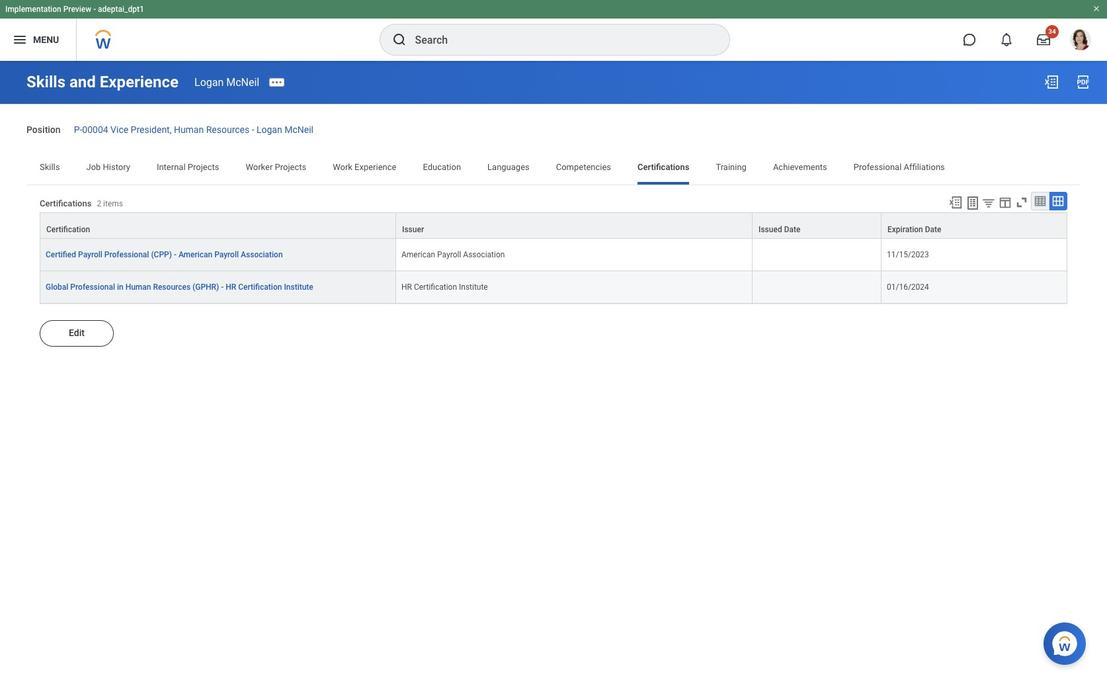 Task type: describe. For each thing, give the bounding box(es) containing it.
- right (cpp)
[[174, 250, 177, 259]]

expand table image
[[1052, 194, 1065, 208]]

1 institute from the left
[[284, 282, 313, 292]]

1 association from the left
[[241, 250, 283, 259]]

profile logan mcneil image
[[1071, 29, 1092, 53]]

- up "worker"
[[252, 124, 254, 135]]

position
[[26, 124, 61, 135]]

achievements
[[773, 162, 828, 172]]

2 payroll from the left
[[215, 250, 239, 259]]

skills and experience main content
[[0, 61, 1108, 401]]

notifications large image
[[1000, 33, 1014, 46]]

1 vertical spatial professional
[[104, 250, 149, 259]]

expiration
[[888, 225, 923, 234]]

justify image
[[12, 32, 28, 48]]

edit
[[69, 327, 85, 338]]

34
[[1049, 28, 1056, 35]]

close environment banner image
[[1093, 5, 1101, 13]]

implementation
[[5, 5, 61, 14]]

projects for internal projects
[[188, 162, 219, 172]]

Search Workday  search field
[[415, 25, 702, 54]]

toolbar inside skills and experience main content
[[943, 192, 1068, 212]]

0 horizontal spatial experience
[[100, 73, 179, 91]]

adeptai_dpt1
[[98, 5, 144, 14]]

human inside p-00004 vice president, human resources - logan mcneil link
[[174, 124, 204, 135]]

global professional in human resources (gphr) - hr certification institute link
[[46, 280, 313, 292]]

view printable version (pdf) image
[[1076, 74, 1092, 90]]

issuer button
[[396, 213, 752, 238]]

job
[[86, 162, 101, 172]]

global
[[46, 282, 68, 292]]

payroll for american
[[437, 250, 461, 259]]

certified
[[46, 250, 76, 259]]

0 vertical spatial mcneil
[[226, 76, 260, 88]]

table image
[[1034, 194, 1047, 208]]

job history
[[86, 162, 130, 172]]

export to worksheets image
[[965, 195, 981, 211]]

certifications for certifications
[[638, 162, 690, 172]]

skills for skills
[[40, 162, 60, 172]]

(gphr)
[[193, 282, 219, 292]]

implementation preview -   adeptai_dpt1
[[5, 5, 144, 14]]

affiliations
[[904, 162, 945, 172]]

projects for worker projects
[[275, 162, 306, 172]]

expiration date button
[[882, 213, 1067, 238]]

worker
[[246, 162, 273, 172]]

11/15/2023
[[887, 250, 929, 259]]

1 horizontal spatial certification
[[238, 282, 282, 292]]

0 vertical spatial logan
[[195, 76, 224, 88]]

1 vertical spatial mcneil
[[285, 124, 314, 135]]

export to excel image
[[1044, 74, 1060, 90]]

row containing certified payroll professional (cpp) - american payroll association
[[40, 239, 1068, 271]]

items
[[103, 199, 123, 208]]

tab list inside skills and experience main content
[[26, 153, 1081, 184]]

2
[[97, 199, 101, 208]]

date for issued date
[[784, 225, 801, 234]]

internal projects
[[157, 162, 219, 172]]

work experience
[[333, 162, 397, 172]]

inbox large image
[[1037, 33, 1051, 46]]

logan mcneil link
[[195, 76, 260, 88]]

skills and experience
[[26, 73, 179, 91]]

1 horizontal spatial logan
[[257, 124, 282, 135]]

0 vertical spatial professional
[[854, 162, 902, 172]]

global professional in human resources (gphr) - hr certification institute
[[46, 282, 313, 292]]

edit button
[[40, 320, 114, 347]]

american payroll association
[[402, 250, 505, 259]]



Task type: locate. For each thing, give the bounding box(es) containing it.
select to filter grid data image
[[982, 196, 996, 210]]

p-00004 vice president, human resources - logan mcneil
[[74, 124, 314, 135]]

1 vertical spatial certifications
[[40, 199, 92, 208]]

1 vertical spatial human
[[125, 282, 151, 292]]

toolbar
[[943, 192, 1068, 212]]

row
[[40, 212, 1068, 239], [40, 239, 1068, 271], [40, 271, 1068, 304]]

payroll for certified
[[78, 250, 102, 259]]

2 hr from the left
[[402, 282, 412, 292]]

resources
[[206, 124, 250, 135], [153, 282, 191, 292]]

certification right (gphr)
[[238, 282, 282, 292]]

0 horizontal spatial resources
[[153, 282, 191, 292]]

and
[[69, 73, 96, 91]]

0 horizontal spatial american
[[179, 250, 213, 259]]

worker projects
[[246, 162, 306, 172]]

issuer
[[402, 225, 424, 234]]

2 institute from the left
[[459, 282, 488, 292]]

human right the in on the left of page
[[125, 282, 151, 292]]

projects right 'internal'
[[188, 162, 219, 172]]

resources down logan mcneil at top left
[[206, 124, 250, 135]]

2 horizontal spatial payroll
[[437, 250, 461, 259]]

row containing certification
[[40, 212, 1068, 239]]

- right preview
[[93, 5, 96, 14]]

logan
[[195, 76, 224, 88], [257, 124, 282, 135]]

p-
[[74, 124, 82, 135]]

payroll up the hr certification institute
[[437, 250, 461, 259]]

date inside popup button
[[925, 225, 942, 234]]

1 horizontal spatial human
[[174, 124, 204, 135]]

certifications for certifications 2 items
[[40, 199, 92, 208]]

1 horizontal spatial resources
[[206, 124, 250, 135]]

1 horizontal spatial projects
[[275, 162, 306, 172]]

association
[[241, 250, 283, 259], [463, 250, 505, 259]]

training
[[716, 162, 747, 172]]

0 horizontal spatial association
[[241, 250, 283, 259]]

0 vertical spatial resources
[[206, 124, 250, 135]]

34 button
[[1030, 25, 1059, 54]]

hr down american payroll association
[[402, 282, 412, 292]]

certified payroll professional (cpp) - american payroll association
[[46, 250, 283, 259]]

menu banner
[[0, 0, 1108, 61]]

1 horizontal spatial date
[[925, 225, 942, 234]]

1 horizontal spatial american
[[402, 250, 435, 259]]

certification
[[46, 225, 90, 234], [238, 282, 282, 292], [414, 282, 457, 292]]

0 horizontal spatial hr
[[226, 282, 236, 292]]

competencies
[[556, 162, 611, 172]]

2 projects from the left
[[275, 162, 306, 172]]

0 horizontal spatial date
[[784, 225, 801, 234]]

association up the hr certification institute
[[463, 250, 505, 259]]

0 vertical spatial skills
[[26, 73, 66, 91]]

00004
[[82, 124, 108, 135]]

projects right "worker"
[[275, 162, 306, 172]]

hr
[[226, 282, 236, 292], [402, 282, 412, 292]]

american
[[179, 250, 213, 259], [402, 250, 435, 259]]

mcneil
[[226, 76, 260, 88], [285, 124, 314, 135]]

menu
[[33, 34, 59, 45]]

date for expiration date
[[925, 225, 942, 234]]

experience right work on the top
[[355, 162, 397, 172]]

experience up president,
[[100, 73, 179, 91]]

preview
[[63, 5, 91, 14]]

issued
[[759, 225, 783, 234]]

0 horizontal spatial projects
[[188, 162, 219, 172]]

president,
[[131, 124, 172, 135]]

work
[[333, 162, 353, 172]]

professional left the affiliations
[[854, 162, 902, 172]]

hr certification institute
[[402, 282, 488, 292]]

skills inside tab list
[[40, 162, 60, 172]]

internal
[[157, 162, 186, 172]]

0 horizontal spatial mcneil
[[226, 76, 260, 88]]

0 vertical spatial human
[[174, 124, 204, 135]]

1 american from the left
[[179, 250, 213, 259]]

languages
[[488, 162, 530, 172]]

projects
[[188, 162, 219, 172], [275, 162, 306, 172]]

0 horizontal spatial certifications
[[40, 199, 92, 208]]

resources down certified payroll professional (cpp) - american payroll association
[[153, 282, 191, 292]]

certification down american payroll association
[[414, 282, 457, 292]]

logan up p-00004 vice president, human resources - logan mcneil link at the top left of the page
[[195, 76, 224, 88]]

certified payroll professional (cpp) - american payroll association link
[[46, 247, 283, 259]]

2 cell from the top
[[753, 271, 882, 304]]

2 association from the left
[[463, 250, 505, 259]]

0 vertical spatial certifications
[[638, 162, 690, 172]]

01/16/2024
[[887, 282, 929, 292]]

cell for 01/16/2024
[[753, 271, 882, 304]]

issued date button
[[753, 213, 881, 238]]

1 hr from the left
[[226, 282, 236, 292]]

cell for 11/15/2023
[[753, 239, 882, 271]]

0 horizontal spatial payroll
[[78, 250, 102, 259]]

association down certification popup button at top left
[[241, 250, 283, 259]]

date right "issued"
[[784, 225, 801, 234]]

- right (gphr)
[[221, 282, 224, 292]]

human up internal projects
[[174, 124, 204, 135]]

vice
[[111, 124, 128, 135]]

payroll
[[78, 250, 102, 259], [215, 250, 239, 259], [437, 250, 461, 259]]

skills down position
[[40, 162, 60, 172]]

payroll down certification popup button at top left
[[215, 250, 239, 259]]

tab list containing skills
[[26, 153, 1081, 184]]

date
[[784, 225, 801, 234], [925, 225, 942, 234]]

certification up certified
[[46, 225, 90, 234]]

1 row from the top
[[40, 212, 1068, 239]]

skills for skills and experience
[[26, 73, 66, 91]]

issued date
[[759, 225, 801, 234]]

1 horizontal spatial certifications
[[638, 162, 690, 172]]

2 american from the left
[[402, 250, 435, 259]]

1 vertical spatial experience
[[355, 162, 397, 172]]

- inside menu banner
[[93, 5, 96, 14]]

row containing global professional in human resources (gphr) - hr certification institute
[[40, 271, 1068, 304]]

american right (cpp)
[[179, 250, 213, 259]]

expiration date
[[888, 225, 942, 234]]

experience
[[100, 73, 179, 91], [355, 162, 397, 172]]

certification button
[[40, 213, 396, 238]]

1 cell from the top
[[753, 239, 882, 271]]

american down issuer
[[402, 250, 435, 259]]

human inside "global professional in human resources (gphr) - hr certification institute" link
[[125, 282, 151, 292]]

1 vertical spatial skills
[[40, 162, 60, 172]]

date inside popup button
[[784, 225, 801, 234]]

2 horizontal spatial certification
[[414, 282, 457, 292]]

click to view/edit grid preferences image
[[998, 195, 1013, 210]]

1 horizontal spatial institute
[[459, 282, 488, 292]]

professional up the in on the left of page
[[104, 250, 149, 259]]

2 row from the top
[[40, 239, 1068, 271]]

export to excel image
[[949, 195, 963, 210]]

0 horizontal spatial certification
[[46, 225, 90, 234]]

3 row from the top
[[40, 271, 1068, 304]]

professional
[[854, 162, 902, 172], [104, 250, 149, 259], [70, 282, 115, 292]]

1 date from the left
[[784, 225, 801, 234]]

1 vertical spatial logan
[[257, 124, 282, 135]]

hr right (gphr)
[[226, 282, 236, 292]]

0 horizontal spatial institute
[[284, 282, 313, 292]]

menu button
[[0, 19, 76, 61]]

professional affiliations
[[854, 162, 945, 172]]

1 horizontal spatial experience
[[355, 162, 397, 172]]

education
[[423, 162, 461, 172]]

skills
[[26, 73, 66, 91], [40, 162, 60, 172]]

1 payroll from the left
[[78, 250, 102, 259]]

professional left the in on the left of page
[[70, 282, 115, 292]]

1 vertical spatial resources
[[153, 282, 191, 292]]

2 date from the left
[[925, 225, 942, 234]]

certification inside popup button
[[46, 225, 90, 234]]

payroll right certified
[[78, 250, 102, 259]]

-
[[93, 5, 96, 14], [252, 124, 254, 135], [174, 250, 177, 259], [221, 282, 224, 292]]

1 horizontal spatial association
[[463, 250, 505, 259]]

0 vertical spatial experience
[[100, 73, 179, 91]]

(cpp)
[[151, 250, 172, 259]]

1 horizontal spatial payroll
[[215, 250, 239, 259]]

history
[[103, 162, 130, 172]]

human
[[174, 124, 204, 135], [125, 282, 151, 292]]

skills left and
[[26, 73, 66, 91]]

certifications
[[638, 162, 690, 172], [40, 199, 92, 208]]

1 horizontal spatial hr
[[402, 282, 412, 292]]

1 horizontal spatial mcneil
[[285, 124, 314, 135]]

tab list
[[26, 153, 1081, 184]]

3 payroll from the left
[[437, 250, 461, 259]]

institute
[[284, 282, 313, 292], [459, 282, 488, 292]]

fullscreen image
[[1015, 195, 1030, 210]]

cell
[[753, 239, 882, 271], [753, 271, 882, 304]]

date right expiration
[[925, 225, 942, 234]]

0 horizontal spatial logan
[[195, 76, 224, 88]]

search image
[[391, 32, 407, 48]]

logan up worker projects
[[257, 124, 282, 135]]

1 projects from the left
[[188, 162, 219, 172]]

logan mcneil
[[195, 76, 260, 88]]

p-00004 vice president, human resources - logan mcneil link
[[74, 122, 314, 135]]

2 vertical spatial professional
[[70, 282, 115, 292]]

certifications 2 items
[[40, 199, 123, 208]]

0 horizontal spatial human
[[125, 282, 151, 292]]

in
[[117, 282, 124, 292]]



Task type: vqa. For each thing, say whether or not it's contained in the screenshot.
second Payroll from the right
yes



